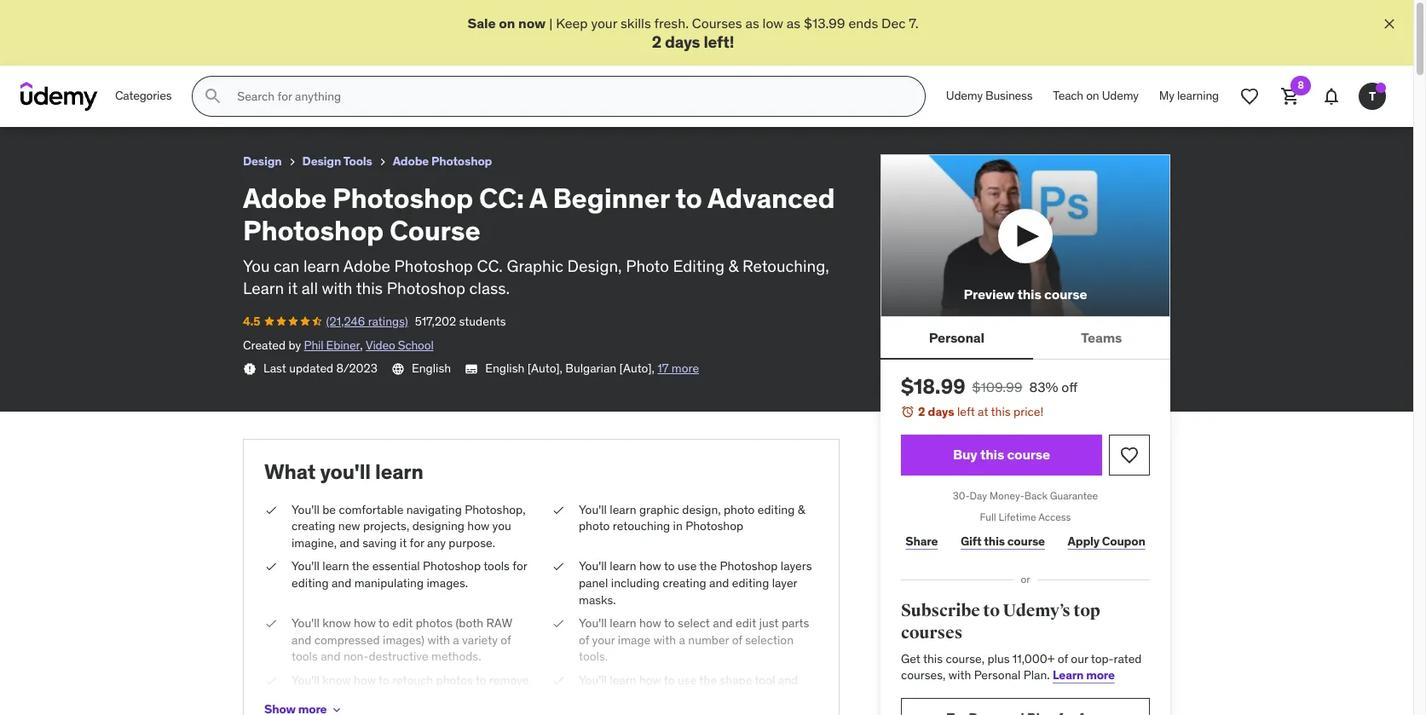 Task type: vqa. For each thing, say whether or not it's contained in the screenshot.
Preview this course button
yes



Task type: describe. For each thing, give the bounding box(es) containing it.
red-
[[367, 689, 389, 704]]

guarantee
[[1050, 489, 1098, 502]]

517,202 students
[[415, 314, 506, 329]]

cc:
[[479, 181, 524, 216]]

ends
[[848, 14, 878, 32]]

photos for a
[[416, 615, 453, 631]]

learn for you'll learn how to use the shape tool and pen tool to design custom shapes.
[[610, 672, 636, 688]]

0 vertical spatial tool
[[755, 672, 775, 688]]

xsmall image for you'll learn how to use the shape tool and pen tool to design custom shapes.
[[551, 672, 565, 689]]

you'll for you'll be comfortable navigating photoshop, creating new projects, designing how you imagine, and saving it for any purpose.
[[292, 502, 320, 517]]

course for gift this course
[[1007, 534, 1045, 549]]

to inside you'll learn how to use the photoshop layers panel including creating and editing layer masks.
[[664, 559, 675, 574]]

design link
[[243, 151, 282, 172]]

this for get
[[923, 651, 943, 666]]

you
[[492, 518, 511, 534]]

imagine,
[[292, 535, 337, 550]]

how for you'll learn how to use the shape tool and pen tool to design custom shapes.
[[639, 672, 661, 688]]

xsmall image for manipulating
[[264, 559, 278, 575]]

image
[[618, 632, 651, 648]]

adobe photoshop cc: a beginner to advanced photoshop course you can learn adobe photoshop cc. graphic design, photo editing & retouching, learn it all with this photoshop class.
[[243, 181, 835, 299]]

this inside adobe photoshop cc: a beginner to advanced photoshop course you can learn adobe photoshop cc. graphic design, photo editing & retouching, learn it all with this photoshop class.
[[356, 278, 383, 299]]

for inside 'you'll be comfortable navigating photoshop, creating new projects, designing how you imagine, and saving it for any purpose.'
[[410, 535, 424, 550]]

apply coupon
[[1068, 534, 1145, 549]]

keep
[[556, 14, 588, 32]]

0 horizontal spatial ,
[[360, 337, 363, 352]]

advanced
[[707, 181, 835, 216]]

Search for anything text field
[[234, 82, 904, 111]]

video
[[366, 337, 395, 352]]

you'll be comfortable navigating photoshop, creating new projects, designing how you imagine, and saving it for any purpose.
[[292, 502, 526, 550]]

including
[[611, 575, 660, 591]]

learn for you'll learn graphic design, photo editing & photo retouching in photoshop
[[610, 502, 636, 517]]

photoshop down adobe photoshop link on the left top of the page
[[332, 181, 473, 216]]

of inside get this course, plus 11,000+ of our top-rated courses, with personal plan.
[[1058, 651, 1068, 666]]

tools inside you'll learn the essential photoshop tools for editing and manipulating images.
[[483, 559, 510, 574]]

you have alerts image
[[1376, 83, 1386, 93]]

to inside subscribe to udemy's top courses
[[983, 600, 1000, 622]]

graphic
[[639, 502, 679, 517]]

close image
[[1381, 15, 1398, 32]]

comfortable
[[339, 502, 403, 517]]

how for you'll know how to retouch photos to remove blemishes, fix red-eye, whiten teeth, and more.
[[354, 672, 376, 688]]

buy this course
[[953, 446, 1050, 463]]

and inside you'll learn the essential photoshop tools for editing and manipulating images.
[[332, 575, 351, 591]]

use for shape
[[678, 672, 697, 688]]

this for buy
[[980, 446, 1004, 463]]

design,
[[682, 502, 721, 517]]

17
[[657, 361, 669, 376]]

my learning
[[1159, 88, 1219, 103]]

adobe for adobe photoshop cc: a beginner to advanced photoshop course you can learn adobe photoshop cc. graphic design, photo editing & retouching, learn it all with this photoshop class.
[[243, 181, 327, 216]]

panel
[[579, 575, 608, 591]]

8/2023
[[336, 361, 378, 376]]

essential
[[372, 559, 420, 574]]

to up red-
[[378, 672, 389, 688]]

design for design
[[243, 154, 282, 169]]

money-
[[990, 489, 1024, 502]]

with inside adobe photoshop cc: a beginner to advanced photoshop course you can learn adobe photoshop cc. graphic design, photo editing & retouching, learn it all with this photoshop class.
[[322, 278, 352, 299]]

closed captions image
[[465, 362, 478, 376]]

cc.
[[477, 256, 503, 276]]

parts
[[782, 615, 809, 631]]

17 more button
[[657, 361, 699, 377]]

7.
[[909, 14, 918, 32]]

off
[[1061, 379, 1078, 396]]

images)
[[383, 632, 425, 648]]

projects,
[[363, 518, 409, 534]]

rated
[[1114, 651, 1142, 666]]

categories button
[[105, 76, 182, 117]]

xsmall image for you'll be comfortable navigating photoshop, creating new projects, designing how you imagine, and saving it for any purpose.
[[264, 502, 278, 518]]

apply coupon button
[[1063, 525, 1150, 559]]

0 vertical spatial more
[[672, 361, 699, 376]]

1 horizontal spatial ,
[[652, 361, 655, 376]]

layers
[[781, 559, 812, 574]]

lifetime
[[999, 510, 1036, 523]]

share button
[[901, 525, 942, 559]]

1 horizontal spatial adobe
[[343, 256, 390, 276]]

and left compressed on the bottom left of page
[[292, 632, 311, 648]]

you'll for you'll learn how to select and edit just parts of your image with a number of selection tools.
[[579, 615, 607, 631]]

adobe photoshop
[[393, 154, 492, 169]]

1 horizontal spatial photo
[[724, 502, 755, 517]]

low
[[763, 14, 783, 32]]

photoshop inside you'll learn the essential photoshop tools for editing and manipulating images.
[[423, 559, 481, 574]]

tools inside the you'll know how to edit photos (both raw and compressed images) with a variety of tools and non-destructive methods.
[[292, 649, 318, 664]]

|
[[549, 14, 553, 32]]

teach on udemy link
[[1043, 76, 1149, 117]]

1 horizontal spatial wishlist image
[[1239, 86, 1260, 107]]

get this course, plus 11,000+ of our top-rated courses, with personal plan.
[[901, 651, 1142, 683]]

designing
[[412, 518, 465, 534]]

use for photoshop
[[678, 559, 697, 574]]

preview this course button
[[881, 154, 1170, 317]]

of inside the you'll know how to edit photos (both raw and compressed images) with a variety of tools and non-destructive methods.
[[501, 632, 511, 648]]

it inside adobe photoshop cc: a beginner to advanced photoshop course you can learn adobe photoshop cc. graphic design, photo editing & retouching, learn it all with this photoshop class.
[[288, 278, 298, 299]]

t link
[[1352, 76, 1393, 117]]

images.
[[427, 575, 468, 591]]

$18.99 $109.99 83% off
[[901, 374, 1078, 400]]

skills
[[620, 14, 651, 32]]

xsmall image for compressed
[[264, 615, 278, 632]]

83%
[[1029, 379, 1058, 396]]

full
[[980, 510, 996, 523]]

masks.
[[579, 592, 616, 607]]

how for you'll learn how to select and edit just parts of your image with a number of selection tools.
[[639, 615, 661, 631]]

video school link
[[366, 337, 433, 352]]

tools.
[[579, 649, 608, 664]]

you'll for you'll learn how to use the shape tool and pen tool to design custom shapes.
[[579, 672, 607, 688]]

photoshop up can
[[243, 213, 384, 248]]

you'll learn how to use the shape tool and pen tool to design custom shapes.
[[579, 672, 798, 704]]

to up teeth,
[[476, 672, 486, 688]]

teeth,
[[452, 689, 483, 704]]

photoshop up '517,202'
[[387, 278, 465, 299]]

know for fix
[[322, 672, 351, 688]]

english [auto], bulgarian [auto] , 17 more
[[485, 361, 699, 376]]

course for buy this course
[[1007, 446, 1050, 463]]

with inside "you'll learn how to select and edit just parts of your image with a number of selection tools."
[[653, 632, 676, 648]]

buy
[[953, 446, 977, 463]]

learn for you'll learn how to select and edit just parts of your image with a number of selection tools.
[[610, 615, 636, 631]]

retouch
[[392, 672, 433, 688]]

learn more link
[[1053, 668, 1115, 683]]

any
[[427, 535, 446, 550]]

your inside sale on now | keep your skills fresh. courses as low as $13.99 ends dec 7. 2 days left!
[[591, 14, 617, 32]]

class.
[[469, 278, 510, 299]]

last
[[263, 361, 286, 376]]

you'll for you'll know how to edit photos (both raw and compressed images) with a variety of tools and non-destructive methods.
[[292, 615, 320, 631]]

2 udemy from the left
[[1102, 88, 1139, 103]]

custom
[[677, 689, 717, 704]]

8
[[1298, 79, 1304, 91]]

editing
[[673, 256, 725, 276]]

shopping cart with 8 items image
[[1280, 86, 1301, 107]]

the for masks.
[[699, 559, 717, 574]]

learn for you'll learn how to use the photoshop layers panel including creating and editing layer masks.
[[610, 559, 636, 574]]

in
[[673, 518, 683, 534]]

learn more
[[1053, 668, 1115, 683]]

our
[[1071, 651, 1088, 666]]

517,202
[[415, 314, 456, 329]]

shapes.
[[719, 689, 760, 704]]

creating inside 'you'll be comfortable navigating photoshop, creating new projects, designing how you imagine, and saving it for any purpose.'
[[292, 518, 335, 534]]

all
[[302, 278, 318, 299]]

and inside 'you'll be comfortable navigating photoshop, creating new projects, designing how you imagine, and saving it for any purpose.'
[[340, 535, 360, 550]]

graphic
[[507, 256, 563, 276]]

courses,
[[901, 668, 946, 683]]

4.5
[[243, 314, 260, 329]]

1 horizontal spatial xsmall image
[[376, 155, 389, 169]]

preview
[[964, 286, 1014, 303]]

whiten
[[414, 689, 450, 704]]

ratings)
[[368, 314, 408, 329]]

on for teach on udemy
[[1086, 88, 1099, 103]]

2 inside sale on now | keep your skills fresh. courses as low as $13.99 ends dec 7. 2 days left!
[[652, 32, 661, 52]]

2 days left at this price!
[[918, 404, 1043, 420]]

to inside the you'll know how to edit photos (both raw and compressed images) with a variety of tools and non-destructive methods.
[[378, 615, 389, 631]]

dec
[[881, 14, 906, 32]]

to left design
[[625, 689, 636, 704]]

teams button
[[1033, 317, 1170, 358]]

a inside "you'll learn how to select and edit just parts of your image with a number of selection tools."
[[679, 632, 685, 648]]

2 as from the left
[[787, 14, 800, 32]]

your inside "you'll learn how to select and edit just parts of your image with a number of selection tools."
[[592, 632, 615, 648]]

1 horizontal spatial 2
[[918, 404, 925, 420]]

udemy image
[[20, 82, 98, 111]]



Task type: locate. For each thing, give the bounding box(es) containing it.
on left now
[[499, 14, 515, 32]]

0 vertical spatial for
[[410, 535, 424, 550]]

1 udemy from the left
[[946, 88, 983, 103]]

purpose.
[[449, 535, 495, 550]]

this
[[356, 278, 383, 299], [1017, 286, 1041, 303], [991, 404, 1011, 420], [980, 446, 1004, 463], [984, 534, 1005, 549], [923, 651, 943, 666]]

you'll inside "you'll learn how to select and edit just parts of your image with a number of selection tools."
[[579, 615, 607, 631]]

plan.
[[1023, 668, 1050, 683]]

with right all
[[322, 278, 352, 299]]

1 vertical spatial creating
[[662, 575, 706, 591]]

2 english from the left
[[485, 361, 524, 376]]

left!
[[704, 32, 734, 52]]

0 vertical spatial use
[[678, 559, 697, 574]]

1 horizontal spatial tools
[[483, 559, 510, 574]]

you'll inside 'you'll be comfortable navigating photoshop, creating new projects, designing how you imagine, and saving it for any purpose.'
[[292, 502, 320, 517]]

photoshop
[[431, 154, 492, 169], [332, 181, 473, 216], [243, 213, 384, 248], [394, 256, 473, 276], [387, 278, 465, 299], [685, 518, 743, 534], [423, 559, 481, 574], [720, 559, 778, 574]]

learning
[[1177, 88, 1219, 103]]

this for preview
[[1017, 286, 1041, 303]]

how inside you'll know how to retouch photos to remove blemishes, fix red-eye, whiten teeth, and more.
[[354, 672, 376, 688]]

and inside you'll know how to retouch photos to remove blemishes, fix red-eye, whiten teeth, and more.
[[486, 689, 506, 704]]

(21,246 ratings)
[[326, 314, 408, 329]]

learn inside you'll learn how to use the photoshop layers panel including creating and editing layer masks.
[[610, 559, 636, 574]]

0 horizontal spatial a
[[453, 632, 459, 648]]

the down saving
[[352, 559, 369, 574]]

wishlist image
[[1239, 86, 1260, 107], [1119, 445, 1140, 465]]

notifications image
[[1321, 86, 1342, 107]]

this up courses,
[[923, 651, 943, 666]]

0 horizontal spatial days
[[665, 32, 700, 52]]

this inside button
[[1017, 286, 1041, 303]]

you'll up compressed on the bottom left of page
[[292, 615, 320, 631]]

how for you'll learn how to use the photoshop layers panel including creating and editing layer masks.
[[639, 559, 661, 574]]

0 horizontal spatial on
[[499, 14, 515, 32]]

now
[[518, 14, 546, 32]]

udemy business link
[[936, 76, 1043, 117]]

sale on now | keep your skills fresh. courses as low as $13.99 ends dec 7. 2 days left!
[[467, 14, 918, 52]]

know up blemishes,
[[322, 672, 351, 688]]

2 use from the top
[[678, 672, 697, 688]]

0 vertical spatial photo
[[724, 502, 755, 517]]

you'll
[[292, 502, 320, 517], [579, 502, 607, 517], [292, 559, 320, 574], [579, 559, 607, 574], [292, 615, 320, 631], [579, 615, 607, 631], [292, 672, 320, 688], [579, 672, 607, 688]]

personal down plus
[[974, 668, 1021, 683]]

remove
[[489, 672, 529, 688]]

you'll inside you'll know how to retouch photos to remove blemishes, fix red-eye, whiten teeth, and more.
[[292, 672, 320, 688]]

english for english [auto], bulgarian [auto] , 17 more
[[485, 361, 524, 376]]

1 a from the left
[[453, 632, 459, 648]]

my learning link
[[1149, 76, 1229, 117]]

editing inside you'll learn the essential photoshop tools for editing and manipulating images.
[[292, 575, 329, 591]]

tab list
[[881, 317, 1170, 360]]

learn inside "you'll learn how to select and edit just parts of your image with a number of selection tools."
[[610, 615, 636, 631]]

subscribe
[[901, 600, 980, 622]]

how
[[467, 518, 489, 534], [639, 559, 661, 574], [354, 615, 376, 631], [639, 615, 661, 631], [354, 672, 376, 688], [639, 672, 661, 688]]

edit up images)
[[392, 615, 413, 631]]

number
[[688, 632, 729, 648]]

1 horizontal spatial edit
[[736, 615, 756, 631]]

1 horizontal spatial design
[[302, 154, 341, 169]]

and left manipulating
[[332, 575, 351, 591]]

1 vertical spatial personal
[[974, 668, 1021, 683]]

use inside you'll learn how to use the shape tool and pen tool to design custom shapes.
[[678, 672, 697, 688]]

learn down our
[[1053, 668, 1084, 683]]

1 horizontal spatial more
[[1086, 668, 1115, 683]]

courses
[[901, 622, 962, 644]]

xsmall image for of
[[551, 615, 565, 632]]

photoshop down the design, at the bottom of the page
[[685, 518, 743, 534]]

1 vertical spatial it
[[400, 535, 407, 550]]

courses
[[692, 14, 742, 32]]

xsmall image
[[376, 155, 389, 169], [264, 502, 278, 518], [551, 672, 565, 689]]

more.
[[292, 706, 322, 715]]

xsmall image for in
[[551, 502, 565, 518]]

0 horizontal spatial more
[[672, 361, 699, 376]]

0 horizontal spatial tools
[[292, 649, 318, 664]]

0 horizontal spatial learn
[[243, 278, 284, 299]]

editing left layer
[[732, 575, 769, 591]]

a up methods.
[[453, 632, 459, 648]]

0 horizontal spatial design
[[243, 154, 282, 169]]

how up image
[[639, 615, 661, 631]]

11,000+
[[1012, 651, 1055, 666]]

my
[[1159, 88, 1174, 103]]

0 horizontal spatial as
[[745, 14, 759, 32]]

a inside the you'll know how to edit photos (both raw and compressed images) with a variety of tools and non-destructive methods.
[[453, 632, 459, 648]]

you'll inside you'll learn how to use the photoshop layers panel including creating and editing layer masks.
[[579, 559, 607, 574]]

how up purpose.
[[467, 518, 489, 534]]

creating inside you'll learn how to use the photoshop layers panel including creating and editing layer masks.
[[662, 575, 706, 591]]

1 vertical spatial days
[[928, 404, 954, 420]]

1 horizontal spatial udemy
[[1102, 88, 1139, 103]]

1 vertical spatial wishlist image
[[1119, 445, 1140, 465]]

learn up including
[[610, 559, 636, 574]]

more down top-
[[1086, 668, 1115, 683]]

this right buy
[[980, 446, 1004, 463]]

learn for you'll learn the essential photoshop tools for editing and manipulating images.
[[322, 559, 349, 574]]

1 vertical spatial on
[[1086, 88, 1099, 103]]

xsmall image
[[285, 155, 299, 169], [243, 362, 257, 376], [551, 502, 565, 518], [264, 559, 278, 575], [551, 559, 565, 575], [264, 615, 278, 632], [551, 615, 565, 632], [264, 672, 278, 689], [330, 703, 344, 715]]

1 vertical spatial course
[[1007, 446, 1050, 463]]

pen
[[579, 689, 599, 704]]

tools up blemishes,
[[292, 649, 318, 664]]

saving
[[362, 535, 397, 550]]

this right gift
[[984, 534, 1005, 549]]

or
[[1021, 572, 1030, 585]]

& right editing
[[728, 256, 738, 276]]

0 vertical spatial tools
[[483, 559, 510, 574]]

sale
[[467, 14, 496, 32]]

and down compressed on the bottom left of page
[[321, 649, 341, 664]]

with inside get this course, plus 11,000+ of our top-rated courses, with personal plan.
[[949, 668, 971, 683]]

0 vertical spatial on
[[499, 14, 515, 32]]

0 horizontal spatial it
[[288, 278, 298, 299]]

2 horizontal spatial xsmall image
[[551, 672, 565, 689]]

0 vertical spatial personal
[[929, 329, 984, 346]]

0 horizontal spatial english
[[412, 361, 451, 376]]

1 english from the left
[[412, 361, 451, 376]]

use up custom
[[678, 672, 697, 688]]

$13.99
[[804, 14, 845, 32]]

learn inside you'll learn how to use the shape tool and pen tool to design custom shapes.
[[610, 672, 636, 688]]

0 vertical spatial it
[[288, 278, 298, 299]]

how up including
[[639, 559, 661, 574]]

tool
[[755, 672, 775, 688], [602, 689, 622, 704]]

to inside "you'll learn how to select and edit just parts of your image with a number of selection tools."
[[664, 615, 675, 631]]

tab list containing personal
[[881, 317, 1170, 360]]

1 horizontal spatial a
[[679, 632, 685, 648]]

1 horizontal spatial english
[[485, 361, 524, 376]]

photos inside you'll know how to retouch photos to remove blemishes, fix red-eye, whiten teeth, and more.
[[436, 672, 473, 688]]

learn up all
[[303, 256, 340, 276]]

1 vertical spatial use
[[678, 672, 697, 688]]

1 vertical spatial 2
[[918, 404, 925, 420]]

it inside 'you'll be comfortable navigating photoshop, creating new projects, designing how you imagine, and saving it for any purpose.'
[[400, 535, 407, 550]]

photoshop up images.
[[423, 559, 481, 574]]

back
[[1024, 489, 1048, 502]]

0 horizontal spatial adobe
[[243, 181, 327, 216]]

xsmall image right tools
[[376, 155, 389, 169]]

compressed
[[314, 632, 380, 648]]

2 design from the left
[[302, 154, 341, 169]]

photo right the design, at the bottom of the page
[[724, 502, 755, 517]]

photoshop inside adobe photoshop link
[[431, 154, 492, 169]]

course for preview this course
[[1044, 286, 1087, 303]]

a
[[529, 181, 547, 216]]

know
[[322, 615, 351, 631], [322, 672, 351, 688]]

you'll down masks.
[[579, 615, 607, 631]]

use down in
[[678, 559, 697, 574]]

beginner
[[553, 181, 669, 216]]

1 vertical spatial xsmall image
[[264, 502, 278, 518]]

business
[[985, 88, 1032, 103]]

photo
[[626, 256, 669, 276]]

photoshop inside you'll learn graphic design, photo editing & photo retouching in photoshop
[[685, 518, 743, 534]]

learn
[[243, 278, 284, 299], [1053, 668, 1084, 683]]

personal inside button
[[929, 329, 984, 346]]

1 vertical spatial &
[[798, 502, 805, 517]]

how inside you'll learn how to use the shape tool and pen tool to design custom shapes.
[[639, 672, 661, 688]]

0 vertical spatial photos
[[416, 615, 453, 631]]

and up select
[[709, 575, 729, 591]]

learn inside adobe photoshop cc: a beginner to advanced photoshop course you can learn adobe photoshop cc. graphic design, photo editing & retouching, learn it all with this photoshop class.
[[303, 256, 340, 276]]

1 vertical spatial adobe
[[243, 181, 327, 216]]

you'll inside you'll learn graphic design, photo editing & photo retouching in photoshop
[[579, 502, 607, 517]]

a down select
[[679, 632, 685, 648]]

2 edit from the left
[[736, 615, 756, 631]]

1 horizontal spatial for
[[513, 559, 527, 574]]

learn inside adobe photoshop cc: a beginner to advanced photoshop course you can learn adobe photoshop cc. graphic design, photo editing & retouching, learn it all with this photoshop class.
[[243, 278, 284, 299]]

2 horizontal spatial adobe
[[393, 154, 429, 169]]

0 vertical spatial adobe
[[393, 154, 429, 169]]

you'll for you'll learn graphic design, photo editing & photo retouching in photoshop
[[579, 502, 607, 517]]

0 vertical spatial learn
[[243, 278, 284, 299]]

you'll up blemishes,
[[292, 672, 320, 688]]

course inside button
[[1007, 446, 1050, 463]]

and inside you'll learn how to use the photoshop layers panel including creating and editing layer masks.
[[709, 575, 729, 591]]

your left skills
[[591, 14, 617, 32]]

personal button
[[881, 317, 1033, 358]]

udemy left business at the top right of the page
[[946, 88, 983, 103]]

english right closed captions icon
[[485, 361, 524, 376]]

0 horizontal spatial photo
[[579, 518, 610, 534]]

alarm image
[[901, 405, 915, 419]]

more right 17
[[672, 361, 699, 376]]

2 down fresh.
[[652, 32, 661, 52]]

0 horizontal spatial edit
[[392, 615, 413, 631]]

how inside you'll learn how to use the photoshop layers panel including creating and editing layer masks.
[[639, 559, 661, 574]]

as
[[745, 14, 759, 32], [787, 14, 800, 32]]

1 as from the left
[[745, 14, 759, 32]]

1 vertical spatial know
[[322, 672, 351, 688]]

the down you'll learn graphic design, photo editing & photo retouching in photoshop
[[699, 559, 717, 574]]

photoshop up layer
[[720, 559, 778, 574]]

1 edit from the left
[[392, 615, 413, 631]]

1 use from the top
[[678, 559, 697, 574]]

how up compressed on the bottom left of page
[[354, 615, 376, 631]]

learn up retouching
[[610, 502, 636, 517]]

0 horizontal spatial udemy
[[946, 88, 983, 103]]

it left all
[[288, 278, 298, 299]]

0 vertical spatial wishlist image
[[1239, 86, 1260, 107]]

0 vertical spatial ,
[[360, 337, 363, 352]]

, left 'video'
[[360, 337, 363, 352]]

1 vertical spatial photos
[[436, 672, 473, 688]]

on right teach
[[1086, 88, 1099, 103]]

0 vertical spatial know
[[322, 615, 351, 631]]

0 horizontal spatial wishlist image
[[1119, 445, 1140, 465]]

what
[[264, 458, 316, 485]]

2 vertical spatial course
[[1007, 534, 1045, 549]]

course inside button
[[1044, 286, 1087, 303]]

you'll inside you'll learn how to use the shape tool and pen tool to design custom shapes.
[[579, 672, 607, 688]]

2 vertical spatial xsmall image
[[551, 672, 565, 689]]

1 horizontal spatial days
[[928, 404, 954, 420]]

0 vertical spatial your
[[591, 14, 617, 32]]

learn up image
[[610, 615, 636, 631]]

know for compressed
[[322, 615, 351, 631]]

coupon
[[1102, 534, 1145, 549]]

fix
[[351, 689, 364, 704]]

of up tools. at the left of page
[[579, 632, 589, 648]]

1 vertical spatial more
[[1086, 668, 1115, 683]]

photos
[[416, 615, 453, 631], [436, 672, 473, 688]]

learn down the you
[[243, 278, 284, 299]]

this for gift
[[984, 534, 1005, 549]]

your up tools. at the left of page
[[592, 632, 615, 648]]

to inside adobe photoshop cc: a beginner to advanced photoshop course you can learn adobe photoshop cc. graphic design, photo editing & retouching, learn it all with this photoshop class.
[[675, 181, 702, 216]]

and inside "you'll learn how to select and edit just parts of your image with a number of selection tools."
[[713, 615, 733, 631]]

you'll know how to edit photos (both raw and compressed images) with a variety of tools and non-destructive methods.
[[292, 615, 512, 664]]

0 horizontal spatial for
[[410, 535, 424, 550]]

edit left just
[[736, 615, 756, 631]]

0 horizontal spatial creating
[[292, 518, 335, 534]]

editing up layers
[[758, 502, 795, 517]]

the inside you'll learn the essential photoshop tools for editing and manipulating images.
[[352, 559, 369, 574]]

how up design
[[639, 672, 661, 688]]

photos for whiten
[[436, 672, 473, 688]]

learn
[[303, 256, 340, 276], [375, 458, 423, 485], [610, 502, 636, 517], [322, 559, 349, 574], [610, 559, 636, 574], [610, 615, 636, 631], [610, 672, 636, 688]]

& inside adobe photoshop cc: a beginner to advanced photoshop course you can learn adobe photoshop cc. graphic design, photo editing & retouching, learn it all with this photoshop class.
[[728, 256, 738, 276]]

0 vertical spatial creating
[[292, 518, 335, 534]]

1 horizontal spatial tool
[[755, 672, 775, 688]]

the inside you'll learn how to use the photoshop layers panel including creating and editing layer masks.
[[699, 559, 717, 574]]

0 vertical spatial days
[[665, 32, 700, 52]]

[auto], bulgarian
[[527, 361, 616, 376]]

methods.
[[431, 649, 481, 664]]

you'll down imagine,
[[292, 559, 320, 574]]

edit inside "you'll learn how to select and edit just parts of your image with a number of selection tools."
[[736, 615, 756, 631]]

design for design tools
[[302, 154, 341, 169]]

0 vertical spatial xsmall image
[[376, 155, 389, 169]]

personal down preview
[[929, 329, 984, 346]]

course
[[390, 213, 480, 248]]

2
[[652, 32, 661, 52], [918, 404, 925, 420]]

how inside the you'll know how to edit photos (both raw and compressed images) with a variety of tools and non-destructive methods.
[[354, 615, 376, 631]]

students
[[459, 314, 506, 329]]

tool right 'pen'
[[602, 689, 622, 704]]

created
[[243, 337, 286, 352]]

course up teams
[[1044, 286, 1087, 303]]

to left udemy's
[[983, 600, 1000, 622]]

this inside get this course, plus 11,000+ of our top-rated courses, with personal plan.
[[923, 651, 943, 666]]

editing down imagine,
[[292, 575, 329, 591]]

editing inside you'll learn how to use the photoshop layers panel including creating and editing layer masks.
[[732, 575, 769, 591]]

course language image
[[391, 362, 405, 376]]

the for shapes.
[[699, 672, 717, 688]]

and inside you'll learn how to use the shape tool and pen tool to design custom shapes.
[[778, 672, 798, 688]]

2 a from the left
[[679, 632, 685, 648]]

retouching,
[[742, 256, 829, 276]]

1 vertical spatial photo
[[579, 518, 610, 534]]

on inside sale on now | keep your skills fresh. courses as low as $13.99 ends dec 7. 2 days left!
[[499, 14, 515, 32]]

gift this course link
[[956, 525, 1049, 559]]

of
[[501, 632, 511, 648], [579, 632, 589, 648], [732, 632, 742, 648], [1058, 651, 1068, 666]]

with down course,
[[949, 668, 971, 683]]

photo left retouching
[[579, 518, 610, 534]]

price!
[[1014, 404, 1043, 420]]

more
[[672, 361, 699, 376], [1086, 668, 1115, 683]]

adobe for adobe photoshop
[[393, 154, 429, 169]]

photoshop down course
[[394, 256, 473, 276]]

as right low
[[787, 14, 800, 32]]

raw
[[486, 615, 512, 631]]

teach
[[1053, 88, 1083, 103]]

for inside you'll learn the essential photoshop tools for editing and manipulating images.
[[513, 559, 527, 574]]

0 horizontal spatial &
[[728, 256, 738, 276]]

share
[[906, 534, 938, 549]]

to up editing
[[675, 181, 702, 216]]

edit inside the you'll know how to edit photos (both raw and compressed images) with a variety of tools and non-destructive methods.
[[392, 615, 413, 631]]

know up compressed on the bottom left of page
[[322, 615, 351, 631]]

photos up images)
[[416, 615, 453, 631]]

know inside you'll know how to retouch photos to remove blemishes, fix red-eye, whiten teeth, and more.
[[322, 672, 351, 688]]

buy this course button
[[901, 435, 1102, 476]]

gift
[[961, 534, 981, 549]]

you'll inside the you'll know how to edit photos (both raw and compressed images) with a variety of tools and non-destructive methods.
[[292, 615, 320, 631]]

1 horizontal spatial creating
[[662, 575, 706, 591]]

to left select
[[664, 615, 675, 631]]

0 horizontal spatial xsmall image
[[264, 502, 278, 518]]

1 vertical spatial ,
[[652, 361, 655, 376]]

1 vertical spatial tools
[[292, 649, 318, 664]]

this inside button
[[980, 446, 1004, 463]]

$18.99
[[901, 374, 965, 400]]

for left any
[[410, 535, 424, 550]]

to down in
[[664, 559, 675, 574]]

how up fix
[[354, 672, 376, 688]]

xsmall image for including
[[551, 559, 565, 575]]

english for english
[[412, 361, 451, 376]]

1 vertical spatial for
[[513, 559, 527, 574]]

know inside the you'll know how to edit photos (both raw and compressed images) with a variety of tools and non-destructive methods.
[[322, 615, 351, 631]]

course up back
[[1007, 446, 1050, 463]]

manipulating
[[354, 575, 424, 591]]

1 horizontal spatial it
[[400, 535, 407, 550]]

0 vertical spatial 2
[[652, 32, 661, 52]]

you'll for you'll know how to retouch photos to remove blemishes, fix red-eye, whiten teeth, and more.
[[292, 672, 320, 688]]

personal inside get this course, plus 11,000+ of our top-rated courses, with personal plan.
[[974, 668, 1021, 683]]

creating up imagine,
[[292, 518, 335, 534]]

with inside the you'll know how to edit photos (both raw and compressed images) with a variety of tools and non-destructive methods.
[[427, 632, 450, 648]]

0 horizontal spatial tool
[[602, 689, 622, 704]]

2 vertical spatial adobe
[[343, 256, 390, 276]]

how inside 'you'll be comfortable navigating photoshop, creating new projects, designing how you imagine, and saving it for any purpose.'
[[467, 518, 489, 534]]

and down selection
[[778, 672, 798, 688]]

photos inside the you'll know how to edit photos (both raw and compressed images) with a variety of tools and non-destructive methods.
[[416, 615, 453, 631]]

retouching
[[613, 518, 670, 534]]

design tools
[[302, 154, 372, 169]]

how for you'll know how to edit photos (both raw and compressed images) with a variety of tools and non-destructive methods.
[[354, 615, 376, 631]]

edit
[[392, 615, 413, 631], [736, 615, 756, 631]]

1 design from the left
[[243, 154, 282, 169]]

on for sale on now | keep your skills fresh. courses as low as $13.99 ends dec 7. 2 days left!
[[499, 14, 515, 32]]

you'll up panel
[[579, 559, 607, 574]]

you'll inside you'll learn the essential photoshop tools for editing and manipulating images.
[[292, 559, 320, 574]]

of left our
[[1058, 651, 1068, 666]]

the inside you'll learn how to use the shape tool and pen tool to design custom shapes.
[[699, 672, 717, 688]]

of down raw
[[501, 632, 511, 648]]

this right at
[[991, 404, 1011, 420]]

to up design
[[664, 672, 675, 688]]

adobe right tools
[[393, 154, 429, 169]]

you'll left be
[[292, 502, 320, 517]]

learn inside you'll learn graphic design, photo editing & photo retouching in photoshop
[[610, 502, 636, 517]]

to up images)
[[378, 615, 389, 631]]

photoshop inside you'll learn how to use the photoshop layers panel including creating and editing layer masks.
[[720, 559, 778, 574]]

& inside you'll learn graphic design, photo editing & photo retouching in photoshop
[[798, 502, 805, 517]]

0 vertical spatial &
[[728, 256, 738, 276]]

ebiner
[[326, 337, 360, 352]]

tools down purpose.
[[483, 559, 510, 574]]

1 vertical spatial tool
[[602, 689, 622, 704]]

the up custom
[[699, 672, 717, 688]]

1 horizontal spatial on
[[1086, 88, 1099, 103]]

days inside sale on now | keep your skills fresh. courses as low as $13.99 ends dec 7. 2 days left!
[[665, 32, 700, 52]]

2 know from the top
[[322, 672, 351, 688]]

editing inside you'll learn graphic design, photo editing & photo retouching in photoshop
[[758, 502, 795, 517]]

learn inside you'll learn the essential photoshop tools for editing and manipulating images.
[[322, 559, 349, 574]]

xsmall image for fix
[[264, 672, 278, 689]]

you'll learn the essential photoshop tools for editing and manipulating images.
[[292, 559, 527, 591]]

1 horizontal spatial &
[[798, 502, 805, 517]]

as left low
[[745, 14, 759, 32]]

learn down imagine,
[[322, 559, 349, 574]]

1 vertical spatial learn
[[1053, 668, 1084, 683]]

with right image
[[653, 632, 676, 648]]

use inside you'll learn how to use the photoshop layers panel including creating and editing layer masks.
[[678, 559, 697, 574]]

days down fresh.
[[665, 32, 700, 52]]

you'll for you'll learn how to use the photoshop layers panel including creating and editing layer masks.
[[579, 559, 607, 574]]

it right saving
[[400, 535, 407, 550]]

by
[[289, 337, 301, 352]]

you'll learn how to use the photoshop layers panel including creating and editing layer masks.
[[579, 559, 812, 607]]

and down remove
[[486, 689, 506, 704]]

shape
[[720, 672, 752, 688]]

learn up comfortable
[[375, 458, 423, 485]]

1 know from the top
[[322, 615, 351, 631]]

,
[[360, 337, 363, 352], [652, 361, 655, 376]]

0 vertical spatial course
[[1044, 286, 1087, 303]]

creating
[[292, 518, 335, 534], [662, 575, 706, 591]]

be
[[322, 502, 336, 517]]

1 vertical spatial your
[[592, 632, 615, 648]]

photoshop,
[[465, 502, 526, 517]]

you'll for you'll learn the essential photoshop tools for editing and manipulating images.
[[292, 559, 320, 574]]

1 horizontal spatial learn
[[1053, 668, 1084, 683]]

xsmall image down what
[[264, 502, 278, 518]]

0 horizontal spatial 2
[[652, 32, 661, 52]]

and up number
[[713, 615, 733, 631]]

1 horizontal spatial as
[[787, 14, 800, 32]]

submit search image
[[203, 86, 224, 107]]

of right number
[[732, 632, 742, 648]]

can
[[274, 256, 300, 276]]

days
[[665, 32, 700, 52], [928, 404, 954, 420]]

on
[[499, 14, 515, 32], [1086, 88, 1099, 103]]

plus
[[987, 651, 1010, 666]]

on inside teach on udemy link
[[1086, 88, 1099, 103]]

how inside "you'll learn how to select and edit just parts of your image with a number of selection tools."
[[639, 615, 661, 631]]

days left left
[[928, 404, 954, 420]]

design left design tools
[[243, 154, 282, 169]]

top-
[[1091, 651, 1114, 666]]



